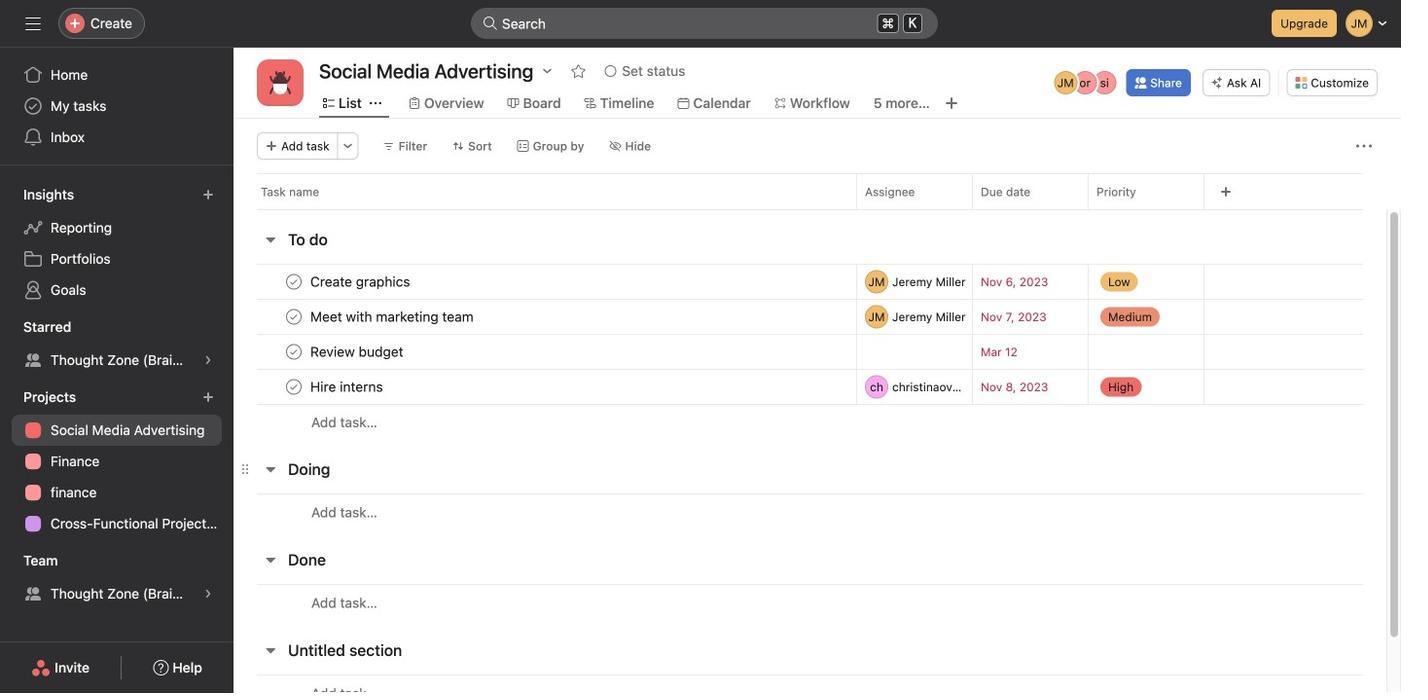 Task type: locate. For each thing, give the bounding box(es) containing it.
1 vertical spatial mark complete image
[[282, 305, 306, 329]]

0 vertical spatial mark complete image
[[282, 270, 306, 293]]

task name text field inside meet with marketing team cell
[[307, 307, 480, 327]]

mark complete image inside create graphics cell
[[282, 270, 306, 293]]

mark complete checkbox inside create graphics cell
[[282, 270, 306, 293]]

4 mark complete checkbox from the top
[[282, 375, 306, 399]]

mark complete checkbox for task name text box in the review budget cell
[[282, 340, 306, 364]]

mark complete image inside meet with marketing team cell
[[282, 305, 306, 329]]

see details, thought zone (brainstorm space) image inside teams element
[[202, 588, 214, 600]]

Mark complete checkbox
[[282, 270, 306, 293], [282, 305, 306, 329], [282, 340, 306, 364], [282, 375, 306, 399]]

task name text field inside review budget cell
[[307, 342, 409, 362]]

row
[[234, 173, 1402, 209], [257, 208, 1364, 210], [234, 264, 1387, 300], [234, 299, 1387, 335], [234, 334, 1387, 370], [234, 369, 1387, 405], [234, 404, 1387, 440], [234, 494, 1387, 531], [234, 584, 1387, 621], [234, 675, 1387, 693]]

Task name text field
[[307, 377, 389, 397]]

tab actions image
[[370, 97, 381, 109]]

mark complete image inside hire interns cell
[[282, 375, 306, 399]]

task name text field for mark complete image inside the create graphics cell
[[307, 272, 416, 292]]

starred element
[[0, 310, 234, 380]]

2 task name text field from the top
[[307, 307, 480, 327]]

mark complete checkbox inside review budget cell
[[282, 340, 306, 364]]

mark complete checkbox inside hire interns cell
[[282, 375, 306, 399]]

3 task name text field from the top
[[307, 342, 409, 362]]

1 vertical spatial see details, thought zone (brainstorm space) image
[[202, 588, 214, 600]]

add to starred image
[[571, 63, 586, 79]]

mark complete checkbox inside meet with marketing team cell
[[282, 305, 306, 329]]

prominent image
[[483, 16, 498, 31]]

2 vertical spatial task name text field
[[307, 342, 409, 362]]

2 vertical spatial mark complete image
[[282, 375, 306, 399]]

0 vertical spatial task name text field
[[307, 272, 416, 292]]

1 see details, thought zone (brainstorm space) image from the top
[[202, 354, 214, 366]]

2 see details, thought zone (brainstorm space) image from the top
[[202, 588, 214, 600]]

1 mark complete checkbox from the top
[[282, 270, 306, 293]]

new project or portfolio image
[[202, 391, 214, 403]]

collapse task list for this group image
[[263, 232, 278, 247], [263, 461, 278, 477], [263, 552, 278, 568], [263, 642, 278, 658]]

1 mark complete image from the top
[[282, 270, 306, 293]]

0 vertical spatial see details, thought zone (brainstorm space) image
[[202, 354, 214, 366]]

2 mark complete checkbox from the top
[[282, 305, 306, 329]]

Search tasks, projects, and more text field
[[471, 8, 938, 39]]

3 mark complete image from the top
[[282, 375, 306, 399]]

task name text field for mark complete image inside meet with marketing team cell
[[307, 307, 480, 327]]

2 mark complete image from the top
[[282, 305, 306, 329]]

1 task name text field from the top
[[307, 272, 416, 292]]

task name text field inside create graphics cell
[[307, 272, 416, 292]]

see details, thought zone (brainstorm space) image inside starred element
[[202, 354, 214, 366]]

add tab image
[[944, 95, 960, 111]]

mark complete image
[[282, 270, 306, 293], [282, 305, 306, 329], [282, 375, 306, 399]]

see details, thought zone (brainstorm space) image for starred element
[[202, 354, 214, 366]]

see details, thought zone (brainstorm space) image
[[202, 354, 214, 366], [202, 588, 214, 600]]

global element
[[0, 48, 234, 165]]

Task name text field
[[307, 272, 416, 292], [307, 307, 480, 327], [307, 342, 409, 362]]

see details, thought zone (brainstorm space) image for teams element
[[202, 588, 214, 600]]

1 vertical spatial task name text field
[[307, 307, 480, 327]]

create graphics cell
[[234, 264, 857, 300]]

None field
[[471, 8, 938, 39]]

1 collapse task list for this group image from the top
[[263, 232, 278, 247]]

3 mark complete checkbox from the top
[[282, 340, 306, 364]]



Task type: describe. For each thing, give the bounding box(es) containing it.
projects element
[[0, 380, 234, 543]]

review budget cell
[[234, 334, 857, 370]]

task name text field for mark complete icon
[[307, 342, 409, 362]]

more actions image
[[342, 140, 354, 152]]

header to do tree grid
[[234, 264, 1387, 440]]

2 collapse task list for this group image from the top
[[263, 461, 278, 477]]

3 collapse task list for this group image from the top
[[263, 552, 278, 568]]

mark complete checkbox for task name text field
[[282, 375, 306, 399]]

insights element
[[0, 177, 234, 310]]

mark complete checkbox for task name text box inside the meet with marketing team cell
[[282, 305, 306, 329]]

hide sidebar image
[[25, 16, 41, 31]]

mark complete image for meet with marketing team cell
[[282, 305, 306, 329]]

4 collapse task list for this group image from the top
[[263, 642, 278, 658]]

mark complete image for hire interns cell
[[282, 375, 306, 399]]

mark complete image
[[282, 340, 306, 364]]

mark complete checkbox for task name text box in the create graphics cell
[[282, 270, 306, 293]]

mark complete image for create graphics cell on the top of page
[[282, 270, 306, 293]]

new insights image
[[202, 189, 214, 201]]

bug image
[[269, 71, 292, 94]]

hire interns cell
[[234, 369, 857, 405]]

teams element
[[0, 543, 234, 613]]

meet with marketing team cell
[[234, 299, 857, 335]]



Task type: vqa. For each thing, say whether or not it's contained in the screenshot.
prominent image
yes



